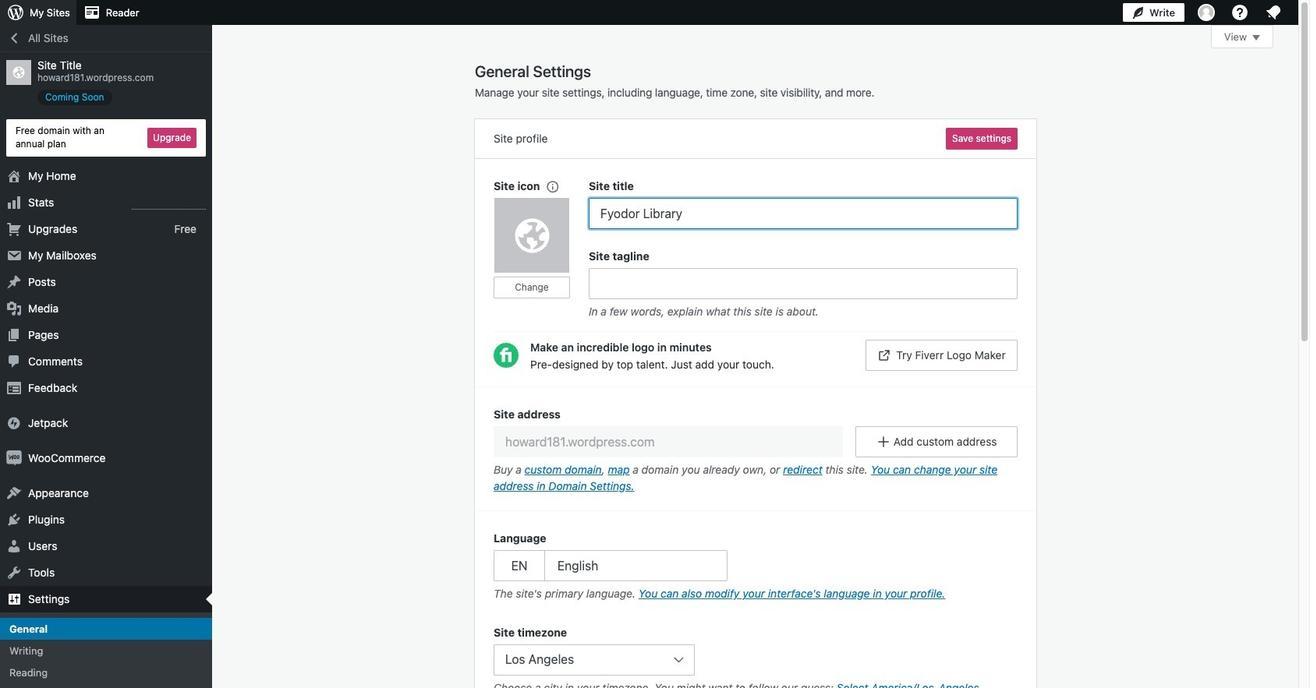 Task type: describe. For each thing, give the bounding box(es) containing it.
1 img image from the top
[[6, 415, 22, 431]]

help image
[[1231, 3, 1249, 22]]

more information image
[[545, 179, 559, 193]]

fiverr small logo image
[[494, 343, 519, 368]]

closed image
[[1252, 35, 1260, 41]]

highest hourly views 0 image
[[132, 199, 206, 209]]



Task type: vqa. For each thing, say whether or not it's contained in the screenshot.
Range
no



Task type: locate. For each thing, give the bounding box(es) containing it.
0 vertical spatial img image
[[6, 415, 22, 431]]

img image
[[6, 415, 22, 431], [6, 450, 22, 466]]

main content
[[475, 25, 1273, 689]]

2 img image from the top
[[6, 450, 22, 466]]

my profile image
[[1198, 4, 1215, 21]]

manage your notifications image
[[1264, 3, 1283, 22]]

group
[[494, 178, 589, 324], [589, 178, 1018, 229], [589, 248, 1018, 324], [475, 387, 1036, 512], [494, 530, 1018, 606], [494, 625, 1018, 689]]

None text field
[[589, 198, 1018, 229], [589, 268, 1018, 299], [494, 427, 843, 458], [589, 198, 1018, 229], [589, 268, 1018, 299], [494, 427, 843, 458]]

1 vertical spatial img image
[[6, 450, 22, 466]]



